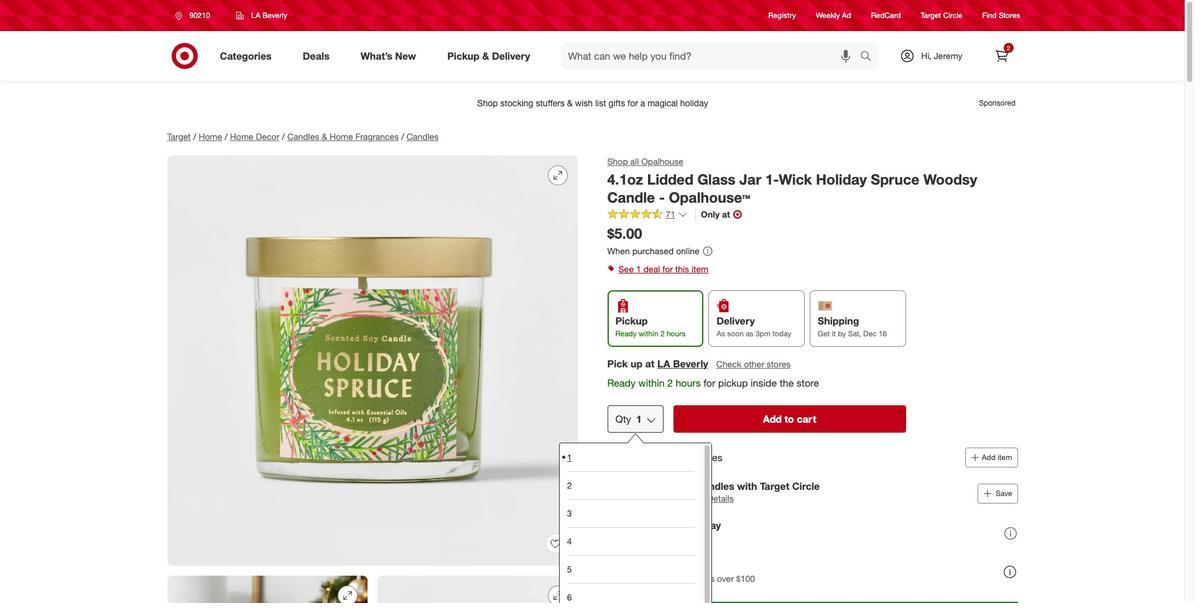 Task type: vqa. For each thing, say whether or not it's contained in the screenshot.
Show In-Stock Stores
no



Task type: locate. For each thing, give the bounding box(es) containing it.
details button
[[708, 493, 734, 505]]

home link
[[199, 131, 222, 142]]

home right the target link
[[199, 131, 222, 142]]

save inside the save 30% on candles with target circle in-store or online ∙ details
[[633, 480, 655, 493]]

for left pickup
[[704, 377, 716, 390]]

1 horizontal spatial home
[[230, 131, 254, 142]]

1 vertical spatial within
[[639, 377, 665, 390]]

beverly inside dropdown button
[[263, 11, 287, 20]]

within down pick up at la beverly
[[639, 377, 665, 390]]

5 link
[[567, 556, 695, 584]]

circle inside the save 30% on candles with target circle in-store or online ∙ details
[[793, 480, 820, 493]]

for
[[663, 264, 673, 275], [704, 377, 716, 390], [667, 452, 679, 464]]

add for add to cart
[[763, 413, 782, 426]]

0 horizontal spatial target
[[167, 131, 191, 142]]

circle left find
[[944, 11, 963, 20]]

advertisement region
[[157, 88, 1028, 118]]

1 horizontal spatial delivery
[[717, 315, 755, 327]]

2 / from the left
[[225, 131, 228, 142]]

/ left the candles link
[[401, 131, 404, 142]]

other
[[744, 359, 765, 370]]

add item button
[[966, 448, 1018, 468]]

pick
[[608, 358, 628, 370]]

3 home from the left
[[330, 131, 353, 142]]

2 link down eligible
[[567, 472, 695, 500]]

target for target / home / home decor / candles & home fragrances / candles
[[167, 131, 191, 142]]

/ right home link
[[225, 131, 228, 142]]

ready up pick
[[616, 329, 637, 339]]

1 vertical spatial at
[[646, 358, 655, 370]]

16
[[879, 329, 888, 339]]

0 vertical spatial store
[[797, 377, 820, 390]]

0 horizontal spatial store
[[643, 494, 663, 504]]

1 horizontal spatial circle
[[944, 11, 963, 20]]

0 vertical spatial delivery
[[492, 50, 531, 62]]

on inside the save 30% on candles with target circle in-store or online ∙ details
[[682, 480, 693, 493]]

deals
[[303, 50, 330, 62]]

qty
[[616, 413, 632, 426]]

1 horizontal spatial la
[[658, 358, 671, 370]]

90210 button
[[167, 4, 223, 27]]

add for add item
[[982, 453, 996, 462]]

1 horizontal spatial store
[[797, 377, 820, 390]]

add up save button
[[982, 453, 996, 462]]

1 horizontal spatial beverly
[[673, 358, 709, 370]]

over
[[717, 574, 734, 584]]

store right the at the right bottom of page
[[797, 377, 820, 390]]

as
[[746, 329, 754, 339]]

delivery inside delivery as soon as 3pm today
[[717, 315, 755, 327]]

0 horizontal spatial circle
[[793, 480, 820, 493]]

0 horizontal spatial 2 link
[[567, 472, 695, 500]]

hours down la beverly button
[[676, 377, 701, 390]]

0 vertical spatial within
[[639, 329, 659, 339]]

home left decor
[[230, 131, 254, 142]]

save inside save button
[[996, 489, 1013, 499]]

1 horizontal spatial item
[[998, 453, 1013, 462]]

0 horizontal spatial la
[[251, 11, 261, 20]]

ready down pick
[[608, 377, 636, 390]]

0 horizontal spatial at
[[646, 358, 655, 370]]

la right up
[[658, 358, 671, 370]]

1 right qty
[[637, 413, 642, 426]]

0 horizontal spatial delivery
[[492, 50, 531, 62]]

1 vertical spatial pickup
[[616, 315, 648, 327]]

beverly up ready within 2 hours for pickup inside the store
[[673, 358, 709, 370]]

woodsy
[[924, 170, 978, 188]]

2 horizontal spatial target
[[921, 11, 942, 20]]

0 horizontal spatial add
[[763, 413, 782, 426]]

pickup right new
[[448, 50, 480, 62]]

0 vertical spatial &
[[483, 50, 489, 62]]

on for orders
[[678, 574, 687, 584]]

candles up details
[[696, 480, 735, 493]]

0 vertical spatial circle
[[944, 11, 963, 20]]

0 horizontal spatial beverly
[[263, 11, 287, 20]]

shop
[[608, 156, 628, 167]]

only at
[[701, 209, 731, 220]]

store inside the save 30% on candles with target circle in-store or online ∙ details
[[643, 494, 663, 504]]

add left the to at the bottom of page
[[763, 413, 782, 426]]

categories
[[220, 50, 272, 62]]

home decor link
[[230, 131, 280, 142]]

to
[[785, 413, 795, 426]]

shipping
[[818, 315, 860, 327]]

1 vertical spatial &
[[322, 131, 327, 142]]

1 right see
[[637, 264, 641, 275]]

candles right fragrances
[[407, 131, 439, 142]]

1 inside see 1 deal for this item link
[[637, 264, 641, 275]]

0 vertical spatial 2 link
[[988, 42, 1016, 70]]

1 horizontal spatial 2 link
[[988, 42, 1016, 70]]

ready
[[616, 329, 637, 339], [608, 377, 636, 390]]

2 vertical spatial 1
[[567, 452, 572, 463]]

target link
[[167, 131, 191, 142]]

1 horizontal spatial candles
[[407, 131, 439, 142]]

save button
[[978, 484, 1018, 504]]

target for target circle
[[921, 11, 942, 20]]

deal
[[644, 264, 660, 275]]

2 horizontal spatial candles
[[696, 480, 735, 493]]

add inside button
[[982, 453, 996, 462]]

2 inside pickup ready within 2 hours
[[661, 329, 665, 339]]

at right only
[[722, 209, 731, 220]]

6
[[567, 592, 572, 603]]

item
[[692, 264, 709, 275], [998, 453, 1013, 462]]

2 vertical spatial target
[[760, 480, 790, 493]]

2 horizontal spatial home
[[330, 131, 353, 142]]

1 vertical spatial add
[[982, 453, 996, 462]]

find stores link
[[983, 10, 1021, 21]]

item up save button
[[998, 453, 1013, 462]]

target inside the save 30% on candles with target circle in-store or online ∙ details
[[760, 480, 790, 493]]

item inside button
[[998, 453, 1013, 462]]

candles
[[287, 131, 319, 142], [407, 131, 439, 142], [696, 480, 735, 493]]

2 vertical spatial for
[[667, 452, 679, 464]]

candles inside the save 30% on candles with target circle in-store or online ∙ details
[[696, 480, 735, 493]]

90210
[[189, 11, 210, 20]]

weekly ad link
[[816, 10, 852, 21]]

$5.00
[[608, 225, 643, 242]]

1 vertical spatial 1
[[637, 413, 642, 426]]

store left or
[[643, 494, 663, 504]]

add
[[763, 413, 782, 426], [982, 453, 996, 462]]

pickup
[[448, 50, 480, 62], [616, 315, 648, 327]]

today
[[773, 329, 792, 339]]

target up hi,
[[921, 11, 942, 20]]

1 vertical spatial beverly
[[673, 358, 709, 370]]

at right up
[[646, 358, 655, 370]]

on up online
[[682, 480, 693, 493]]

delivery
[[492, 50, 531, 62], [717, 315, 755, 327]]

hours up la beverly button
[[667, 329, 686, 339]]

save up "in-"
[[633, 480, 655, 493]]

1 up 3
[[567, 452, 572, 463]]

1 vertical spatial item
[[998, 453, 1013, 462]]

/ right decor
[[282, 131, 285, 142]]

for right eligible
[[667, 452, 679, 464]]

what's new link
[[350, 42, 432, 70]]

holiday
[[816, 170, 867, 188]]

on right affirm
[[678, 574, 687, 584]]

0 vertical spatial 1
[[637, 264, 641, 275]]

pickup up up
[[616, 315, 648, 327]]

1 horizontal spatial &
[[483, 50, 489, 62]]

see 1 deal for this item
[[619, 264, 709, 275]]

spruce
[[871, 170, 920, 188]]

save left 5%
[[633, 519, 655, 532]]

1 for qty
[[637, 413, 642, 426]]

2 down 'stores'
[[1007, 44, 1011, 52]]

lidded
[[647, 170, 694, 188]]

ready within 2 hours for pickup inside the store
[[608, 377, 820, 390]]

pickup inside pickup ready within 2 hours
[[616, 315, 648, 327]]

add inside button
[[763, 413, 782, 426]]

0 vertical spatial on
[[682, 480, 693, 493]]

2 up pick up at la beverly
[[661, 329, 665, 339]]

2 link down find stores link
[[988, 42, 1016, 70]]

for left this
[[663, 264, 673, 275]]

save for save 30% on candles with target circle in-store or online ∙ details
[[633, 480, 655, 493]]

opalhouse
[[642, 156, 684, 167]]

save for save
[[996, 489, 1013, 499]]

1 horizontal spatial target
[[760, 480, 790, 493]]

home left fragrances
[[330, 131, 353, 142]]

categories link
[[209, 42, 287, 70]]

see 1 deal for this item link
[[608, 261, 1018, 278]]

1 vertical spatial store
[[643, 494, 663, 504]]

on for candles
[[682, 480, 693, 493]]

1 vertical spatial target
[[167, 131, 191, 142]]

within
[[639, 329, 659, 339], [639, 377, 665, 390]]

0 vertical spatial pickup
[[448, 50, 480, 62]]

1 vertical spatial delivery
[[717, 315, 755, 327]]

0 vertical spatial beverly
[[263, 11, 287, 20]]

1 home from the left
[[199, 131, 222, 142]]

with affirm on orders over $100
[[633, 574, 755, 584]]

la
[[251, 11, 261, 20], [658, 358, 671, 370]]

candles right decor
[[287, 131, 319, 142]]

What can we help you find? suggestions appear below search field
[[561, 42, 864, 70]]

what's
[[361, 50, 393, 62]]

0 vertical spatial target
[[921, 11, 942, 20]]

check other stores
[[717, 359, 791, 370]]

0 horizontal spatial pickup
[[448, 50, 480, 62]]

circle right with
[[793, 480, 820, 493]]

save down add item
[[996, 489, 1013, 499]]

on
[[682, 480, 693, 493], [678, 574, 687, 584]]

1 horizontal spatial add
[[982, 453, 996, 462]]

save for save 5% every day
[[633, 519, 655, 532]]

store for the
[[797, 377, 820, 390]]

add item
[[982, 453, 1013, 462]]

hours inside pickup ready within 2 hours
[[667, 329, 686, 339]]

0 vertical spatial at
[[722, 209, 731, 220]]

affirm
[[652, 574, 675, 584]]

0 horizontal spatial item
[[692, 264, 709, 275]]

0 vertical spatial ready
[[616, 329, 637, 339]]

target left home link
[[167, 131, 191, 142]]

when purchased online
[[608, 246, 700, 257]]

/ left home link
[[193, 131, 196, 142]]

la up categories link
[[251, 11, 261, 20]]

la inside dropdown button
[[251, 11, 261, 20]]

0 vertical spatial hours
[[667, 329, 686, 339]]

within up pick up at la beverly
[[639, 329, 659, 339]]

1 vertical spatial on
[[678, 574, 687, 584]]

target right with
[[760, 480, 790, 493]]

fragrances
[[356, 131, 399, 142]]

0 horizontal spatial home
[[199, 131, 222, 142]]

deals link
[[292, 42, 345, 70]]

1 horizontal spatial pickup
[[616, 315, 648, 327]]

1
[[637, 264, 641, 275], [637, 413, 642, 426], [567, 452, 572, 463]]

0 vertical spatial la
[[251, 11, 261, 20]]

target / home / home decor / candles & home fragrances / candles
[[167, 131, 439, 142]]

1 vertical spatial circle
[[793, 480, 820, 493]]

save
[[633, 480, 655, 493], [996, 489, 1013, 499], [633, 519, 655, 532]]

0 vertical spatial add
[[763, 413, 782, 426]]

item right this
[[692, 264, 709, 275]]

within inside pickup ready within 2 hours
[[639, 329, 659, 339]]

beverly up categories link
[[263, 11, 287, 20]]



Task type: describe. For each thing, give the bounding box(es) containing it.
ad
[[842, 11, 852, 20]]

1 vertical spatial la
[[658, 358, 671, 370]]

with
[[633, 574, 650, 584]]

cart
[[797, 413, 817, 426]]

search
[[855, 51, 885, 63]]

find stores
[[983, 11, 1021, 20]]

weekly
[[816, 11, 840, 20]]

candle
[[608, 188, 655, 206]]

hi,
[[922, 50, 932, 61]]

stores
[[999, 11, 1021, 20]]

what's new
[[361, 50, 416, 62]]

all
[[631, 156, 639, 167]]

inside
[[751, 377, 777, 390]]

in-
[[633, 494, 643, 504]]

0 vertical spatial for
[[663, 264, 673, 275]]

online
[[677, 246, 700, 257]]

soon
[[728, 329, 744, 339]]

jar
[[740, 170, 762, 188]]

3pm
[[756, 329, 771, 339]]

-
[[659, 188, 665, 206]]

add to cart
[[763, 413, 817, 426]]

candles & home fragrances link
[[287, 131, 399, 142]]

every
[[676, 519, 702, 532]]

la beverly button
[[228, 4, 296, 27]]

by
[[838, 329, 846, 339]]

image gallery element
[[167, 156, 578, 604]]

see
[[619, 264, 634, 275]]

candles link
[[407, 131, 439, 142]]

registry link
[[769, 10, 797, 21]]

the
[[780, 377, 794, 390]]

3
[[567, 508, 572, 519]]

eligible for registries
[[633, 452, 723, 464]]

3 / from the left
[[282, 131, 285, 142]]

delivery inside pickup & delivery link
[[492, 50, 531, 62]]

4 / from the left
[[401, 131, 404, 142]]

as
[[717, 329, 726, 339]]

delivery as soon as 3pm today
[[717, 315, 792, 339]]

search button
[[855, 42, 885, 72]]

purchased
[[633, 246, 674, 257]]

decor
[[256, 131, 280, 142]]

redcard link
[[872, 10, 901, 21]]

pick up at la beverly
[[608, 358, 709, 370]]

0 vertical spatial item
[[692, 264, 709, 275]]

glass
[[698, 170, 736, 188]]

0 horizontal spatial &
[[322, 131, 327, 142]]

1 for see
[[637, 264, 641, 275]]

store for in-
[[643, 494, 663, 504]]

1 vertical spatial hours
[[676, 377, 701, 390]]

hi, jeremy
[[922, 50, 963, 61]]

1-
[[766, 170, 779, 188]]

get
[[818, 329, 830, 339]]

2 down la beverly button
[[668, 377, 673, 390]]

5
[[567, 564, 572, 575]]

4.1oz
[[608, 170, 644, 188]]

la beverly button
[[658, 357, 709, 372]]

5%
[[658, 519, 673, 532]]

shop all opalhouse 4.1oz lidded glass jar 1-wick holiday spruce woodsy candle - opalhouse™
[[608, 156, 978, 206]]

4 link
[[567, 528, 695, 556]]

6 link
[[567, 584, 695, 604]]

$100
[[737, 574, 755, 584]]

1 / from the left
[[193, 131, 196, 142]]

target circle link
[[921, 10, 963, 21]]

4.1oz lidded glass jar 1-wick holiday spruce woodsy candle - opalhouse&#8482;, 3 of 5 image
[[377, 576, 578, 604]]

online
[[675, 494, 700, 504]]

new
[[395, 50, 416, 62]]

or
[[665, 494, 673, 504]]

1 horizontal spatial at
[[722, 209, 731, 220]]

ready inside pickup ready within 2 hours
[[616, 329, 637, 339]]

2 home from the left
[[230, 131, 254, 142]]

with
[[738, 480, 758, 493]]

day
[[704, 519, 721, 532]]

3 link
[[567, 500, 695, 528]]

1 link
[[567, 444, 695, 472]]

4.1oz lidded glass jar 1-wick holiday spruce woodsy candle - opalhouse&#8482;, 2 of 5 image
[[167, 576, 367, 604]]

up
[[631, 358, 643, 370]]

weekly ad
[[816, 11, 852, 20]]

la beverly
[[251, 11, 287, 20]]

30%
[[658, 480, 679, 493]]

4.1oz lidded glass jar 1-wick holiday spruce woodsy candle - opalhouse&#8482;, 1 of 5 image
[[167, 156, 578, 566]]

1 vertical spatial ready
[[608, 377, 636, 390]]

pickup for ready
[[616, 315, 648, 327]]

save 5% every day
[[633, 519, 721, 532]]

save 30% on candles with target circle in-store or online ∙ details
[[633, 480, 820, 504]]

check
[[717, 359, 742, 370]]

1 vertical spatial 2 link
[[567, 472, 695, 500]]

71
[[666, 209, 676, 220]]

pickup & delivery
[[448, 50, 531, 62]]

registry
[[769, 11, 797, 20]]

jeremy
[[934, 50, 963, 61]]

only
[[701, 209, 720, 220]]

4
[[567, 536, 572, 547]]

wick
[[779, 170, 812, 188]]

find
[[983, 11, 997, 20]]

pickup for &
[[448, 50, 480, 62]]

1 vertical spatial for
[[704, 377, 716, 390]]

0 horizontal spatial candles
[[287, 131, 319, 142]]

sat,
[[849, 329, 862, 339]]

2 up 3
[[567, 480, 572, 491]]

redcard
[[872, 11, 901, 20]]

when
[[608, 246, 630, 257]]

shipping get it by sat, dec 16
[[818, 315, 888, 339]]

details
[[708, 494, 734, 504]]



